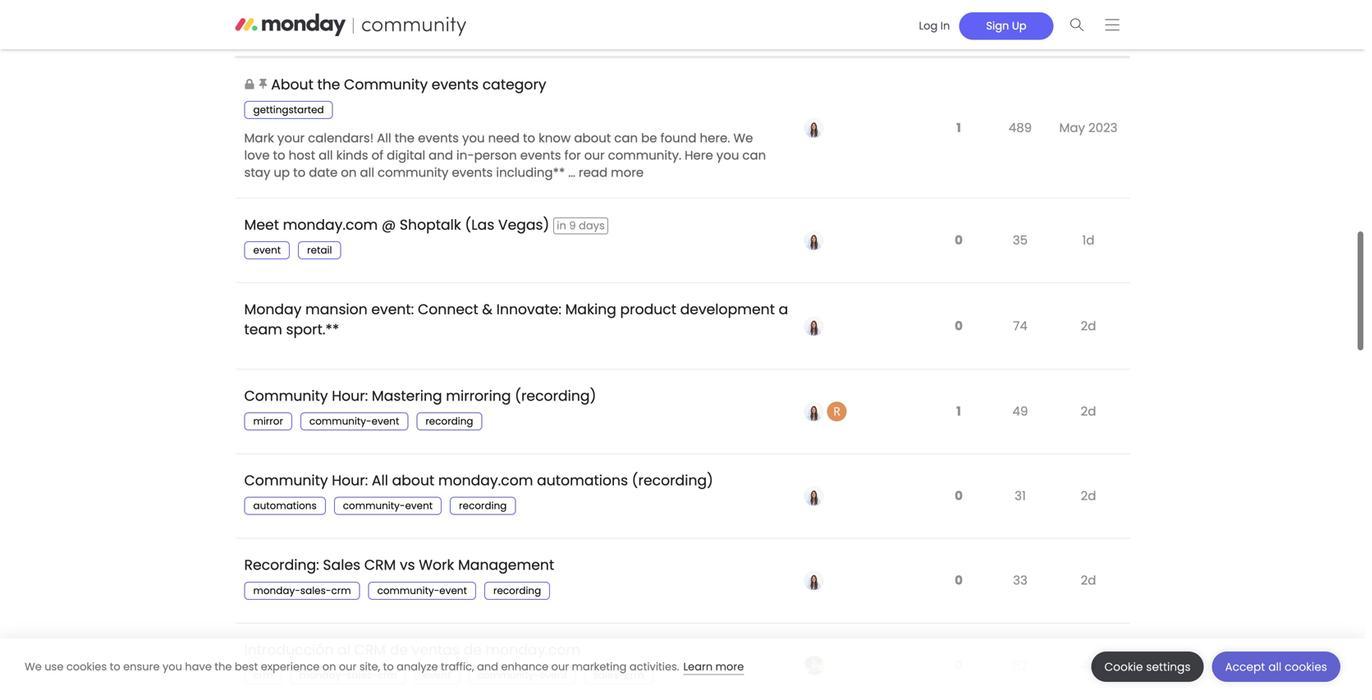 Task type: describe. For each thing, give the bounding box(es) containing it.
meet
[[244, 215, 279, 235]]

retail link
[[298, 242, 341, 260]]

community-event link for all
[[334, 497, 442, 515]]

@
[[382, 215, 396, 235]]

to left "ensure"
[[110, 660, 120, 675]]

about the community events category
[[271, 75, 547, 94]]

event left marketing
[[540, 669, 567, 682]]

team
[[244, 320, 282, 339]]

recording: sales crm vs work management
[[244, 556, 554, 575]]

replies
[[937, 25, 981, 43]]

have
[[185, 660, 212, 675]]

love
[[244, 147, 270, 164]]

(las
[[465, 215, 495, 235]]

sales-crm link
[[584, 667, 653, 685]]

automations inside the tags list
[[253, 499, 317, 513]]

community-event right traffic,
[[477, 669, 567, 682]]

in
[[941, 18, 950, 33]]

2d for community hour: all about monday.com automations (recording)
[[1081, 487, 1096, 505]]

development
[[680, 300, 775, 320]]

rodney - most recent poster image
[[827, 402, 847, 422]]

vs
[[400, 556, 415, 575]]

event up vs
[[405, 499, 433, 513]]

ventas
[[412, 640, 460, 660]]

1 vertical spatial (recording)
[[632, 471, 713, 491]]

community-event link for crm
[[368, 582, 476, 600]]

of
[[372, 147, 384, 164]]

juliette  - original poster, most recent poster image for 31
[[804, 487, 824, 506]]

here
[[685, 147, 713, 164]]

views
[[1003, 25, 1038, 43]]

mastering
[[372, 386, 442, 406]]

posters element
[[800, 12, 928, 57]]

1 button for 49
[[953, 393, 965, 430]]

site,
[[359, 660, 380, 675]]

0 horizontal spatial all
[[319, 147, 333, 164]]

digital
[[387, 147, 425, 164]]

community-event for mastering
[[309, 415, 399, 428]]

product
[[620, 300, 677, 320]]

meet monday.com @ shoptalk (las vegas) in 9 days
[[244, 215, 605, 235]]

4d
[[1081, 657, 1097, 674]]

enhance
[[501, 660, 549, 675]]

1 for 49
[[957, 403, 961, 420]]

our inside mark your calendars! all the events you need to know about can be found here.  we love to host all kinds of digital and in-person events for our community. here you can stay up to date on all community events including** …
[[584, 147, 605, 164]]

topic
[[244, 25, 277, 43]]

your
[[277, 129, 305, 147]]

settings
[[1147, 660, 1191, 675]]

this topic is closed; it no longer accepts new replies image
[[244, 79, 255, 89]]

31
[[1015, 487, 1026, 505]]

2d link for community hour: mastering mirroring (recording)
[[1077, 390, 1101, 433]]

cookie settings
[[1105, 660, 1191, 675]]

shoptalk
[[400, 215, 461, 235]]

traffic,
[[441, 660, 474, 675]]

mirror link
[[244, 413, 292, 431]]

cookies for all
[[1285, 660, 1328, 675]]

we inside mark your calendars! all the events you need to know about can be found here.  we love to host all kinds of digital and in-person events for our community. here you can stay up to date on all community events including** …
[[734, 129, 753, 147]]

tags list for de
[[244, 667, 661, 685]]

read more
[[579, 164, 644, 181]]

1 horizontal spatial can
[[743, 147, 766, 164]]

2 0 button from the top
[[951, 308, 967, 345]]

to right need
[[523, 129, 535, 147]]

0 vertical spatial monday.com
[[283, 215, 378, 235]]

experience
[[261, 660, 320, 675]]

meet monday.com @ shoptalk (las vegas) link
[[244, 203, 550, 247]]

hour: for mastering
[[332, 386, 368, 406]]

1 horizontal spatial event link
[[414, 667, 460, 685]]

community-event link for mastering
[[300, 413, 408, 431]]

recording: sales crm vs work management link
[[244, 543, 554, 588]]

in
[[557, 219, 566, 233]]

introducción al crm de ventas de monday.com
[[244, 640, 581, 660]]

1 2d link from the top
[[1077, 305, 1101, 347]]

up
[[274, 164, 290, 181]]

1d link
[[1078, 219, 1099, 262]]

1 0 from the top
[[955, 232, 963, 249]]

mark
[[244, 129, 274, 147]]

35
[[1013, 232, 1028, 249]]

community hour: all about monday.com automations (recording)
[[244, 471, 713, 491]]

innovate:
[[497, 300, 562, 320]]

gettingstarted link
[[244, 101, 333, 119]]

event:
[[371, 300, 414, 320]]

hour: for all
[[332, 471, 368, 491]]

recording for (recording)
[[426, 415, 473, 428]]

monday-sales-crm for the bottommost the monday-sales-crm link
[[299, 669, 397, 682]]

tags list for mirroring
[[244, 413, 491, 431]]

activity button
[[1051, 12, 1130, 57]]

sales- inside sales-crm link
[[593, 669, 624, 682]]

all inside button
[[1269, 660, 1282, 675]]

2023
[[1089, 119, 1118, 137]]

about
[[271, 75, 314, 94]]

gettingstarted
[[253, 103, 324, 117]]

need
[[488, 129, 520, 147]]

mirroring
[[446, 386, 511, 406]]

person
[[474, 147, 517, 164]]

analyze
[[397, 660, 438, 675]]

1 vertical spatial more
[[716, 660, 744, 675]]

community for mastering
[[244, 386, 328, 406]]

activity
[[1066, 25, 1111, 43]]

74
[[1013, 317, 1028, 335]]

to right site,
[[383, 660, 394, 675]]

monday mansion event: connect & innovate: making product development a team sport.** link
[[244, 287, 788, 352]]

events down need
[[452, 164, 493, 181]]

category
[[483, 75, 547, 94]]

calendars!
[[308, 129, 374, 147]]

recording:
[[244, 556, 319, 575]]

52
[[1013, 657, 1028, 674]]

community-event for all
[[343, 499, 433, 513]]

to right up
[[293, 164, 306, 181]]

views button
[[990, 12, 1051, 57]]

1 0 button from the top
[[951, 222, 967, 259]]

event down 'mastering'
[[372, 415, 399, 428]]

this topic is pinned for you; it will display at the top of its category image
[[258, 79, 268, 89]]

community- for all
[[343, 499, 405, 513]]

host
[[289, 147, 315, 164]]

1 horizontal spatial our
[[551, 660, 569, 675]]

0 horizontal spatial more
[[611, 164, 644, 181]]

1 vertical spatial about
[[392, 471, 435, 491]]

community hour: all about monday.com automations (recording) link
[[244, 459, 713, 503]]

about the community events category link
[[271, 62, 547, 107]]

crm for vs
[[364, 556, 396, 575]]

0 button for community hour: all about monday.com automations (recording)
[[951, 478, 967, 515]]

1 button for 489
[[953, 110, 965, 147]]

on inside mark your calendars! all the events you need to know about can be found here.  we love to host all kinds of digital and in-person events for our community. here you can stay up to date on all community events including** …
[[341, 164, 357, 181]]

1d
[[1083, 232, 1095, 249]]

2d for recording: sales crm vs work management
[[1081, 572, 1096, 590]]

use
[[45, 660, 64, 675]]

events left category
[[432, 75, 479, 94]]

learn
[[684, 660, 713, 675]]

you inside dialog
[[163, 660, 182, 675]]

0 button for recording: sales crm vs work management
[[951, 563, 967, 600]]

menu image
[[1106, 18, 1120, 31]]

search image
[[1071, 18, 1085, 31]]

crm left learn
[[624, 669, 644, 682]]

juliette  - original poster, most recent poster image for 0
[[804, 571, 824, 591]]

log in
[[919, 18, 950, 33]]

mirror
[[253, 415, 283, 428]]

on inside dialog
[[322, 660, 336, 675]]

2d for community hour: mastering mirroring (recording)
[[1081, 403, 1096, 420]]

cookies for use
[[66, 660, 107, 675]]

0 for introducción al crm de ventas de monday.com
[[955, 657, 963, 674]]

2 horizontal spatial you
[[717, 147, 739, 164]]

crm down sales
[[331, 584, 351, 598]]

event down meet
[[253, 244, 281, 257]]

accept all cookies
[[1226, 660, 1328, 675]]



Task type: locate. For each thing, give the bounding box(es) containing it.
automations link
[[244, 497, 326, 515]]

juliette  - original poster, most recent poster image for 1
[[804, 118, 824, 138]]

1 vertical spatial juliette  - original poster, most recent poster image
[[804, 571, 824, 591]]

1 button left '49'
[[953, 393, 965, 430]]

the inside dialog
[[215, 660, 232, 675]]

community- for mastering
[[309, 415, 372, 428]]

activities.
[[630, 660, 679, 675]]

dialog
[[0, 639, 1365, 695]]

recording link
[[417, 413, 482, 431], [450, 497, 516, 515], [484, 582, 550, 600]]

the inside mark your calendars! all the events you need to know about can be found here.  we love to host all kinds of digital and in-person events for our community. here you can stay up to date on all community events including** …
[[395, 129, 415, 147]]

de right ventas
[[464, 640, 482, 660]]

2 vertical spatial recording link
[[484, 582, 550, 600]]

retail
[[307, 244, 332, 257]]

33
[[1013, 572, 1028, 590]]

here.
[[700, 129, 730, 147]]

the
[[317, 75, 340, 94], [395, 129, 415, 147], [215, 660, 232, 675]]

tags list for about
[[244, 497, 524, 515]]

making
[[565, 300, 617, 320]]

community- right traffic,
[[477, 669, 540, 682]]

monday- down the recording:
[[253, 584, 300, 598]]

monday-sales-crm link
[[244, 582, 360, 600], [290, 667, 406, 685]]

date
[[309, 164, 338, 181]]

0 button for introducción al crm de ventas de monday.com
[[951, 647, 967, 684]]

1 vertical spatial 1
[[957, 403, 961, 420]]

sales- down al
[[346, 669, 377, 682]]

crm left vs
[[364, 556, 396, 575]]

0 vertical spatial recording link
[[417, 413, 482, 431]]

juliette  - original poster, most recent poster image for 74
[[804, 316, 824, 336]]

0 left 74
[[955, 317, 963, 335]]

juliette  - original poster, most recent poster image for 35
[[804, 231, 824, 250]]

community- down vs
[[377, 584, 440, 598]]

event down ventas
[[423, 669, 451, 682]]

in-
[[457, 147, 474, 164]]

0 vertical spatial community
[[344, 75, 428, 94]]

and right traffic,
[[477, 660, 498, 675]]

2 juliette  - original poster, most recent poster image from the top
[[804, 316, 824, 336]]

1 left '49'
[[957, 403, 961, 420]]

0 horizontal spatial on
[[322, 660, 336, 675]]

monday.com inside 'introducción al crm de ventas de monday.com' link
[[486, 640, 581, 660]]

jasmine hammond - original poster, most recent poster image
[[804, 656, 824, 676]]

4 tags list from the top
[[244, 497, 524, 515]]

4d link
[[1077, 644, 1101, 687]]

may
[[1060, 119, 1085, 137]]

&
[[482, 300, 493, 320]]

0 button left "52"
[[951, 647, 967, 684]]

2 1 button from the top
[[953, 393, 965, 430]]

2 horizontal spatial sales-
[[593, 669, 624, 682]]

tags list containing crm
[[244, 667, 661, 685]]

1 vertical spatial 1 button
[[953, 393, 965, 430]]

community up automations link
[[244, 471, 328, 491]]

1 vertical spatial and
[[477, 660, 498, 675]]

5 0 button from the top
[[951, 647, 967, 684]]

monday mansion event: connect & innovate: making product development a team sport.**
[[244, 300, 788, 339]]

tags list for vs
[[244, 582, 558, 600]]

introducción al crm de ventas de monday.com link
[[244, 628, 581, 672]]

489
[[1009, 119, 1032, 137]]

1 vertical spatial we
[[25, 660, 42, 675]]

1 horizontal spatial on
[[341, 164, 357, 181]]

2d right the 33
[[1081, 572, 1096, 590]]

3 2d from the top
[[1081, 487, 1096, 505]]

tags list up recording: sales crm vs work management at the left bottom of page
[[244, 497, 524, 515]]

1 horizontal spatial and
[[477, 660, 498, 675]]

(recording)
[[515, 386, 596, 406], [632, 471, 713, 491]]

2 0 from the top
[[955, 317, 963, 335]]

sales- for the top the monday-sales-crm link
[[300, 584, 331, 598]]

0 vertical spatial 1 button
[[953, 110, 965, 147]]

0 horizontal spatial we
[[25, 660, 42, 675]]

0 horizontal spatial sales-
[[300, 584, 331, 598]]

crm for de
[[354, 640, 386, 660]]

1 horizontal spatial automations
[[537, 471, 628, 491]]

1
[[957, 119, 961, 137], [957, 403, 961, 420]]

1 button
[[953, 110, 965, 147], [953, 393, 965, 430]]

1 horizontal spatial cookies
[[1285, 660, 1328, 675]]

sales
[[323, 556, 361, 575]]

0 vertical spatial 1
[[957, 119, 961, 137]]

found
[[661, 129, 697, 147]]

we right 'here.'
[[734, 129, 753, 147]]

mansion
[[305, 300, 368, 320]]

monday- down al
[[299, 669, 346, 682]]

2d link for community hour: all about monday.com automations (recording)
[[1077, 475, 1101, 517]]

1 vertical spatial event link
[[414, 667, 460, 685]]

2 vertical spatial the
[[215, 660, 232, 675]]

2d right '49'
[[1081, 403, 1096, 420]]

1 juliette  - original poster, most recent poster image from the top
[[804, 118, 824, 138]]

2 1 from the top
[[957, 403, 961, 420]]

2 vertical spatial juliette  - original poster, most recent poster image
[[804, 487, 824, 506]]

recording link down community hour: mastering mirroring (recording)
[[417, 413, 482, 431]]

0 left "52"
[[955, 657, 963, 674]]

1 vertical spatial automations
[[253, 499, 317, 513]]

you right here
[[717, 147, 739, 164]]

6 tags list from the top
[[244, 667, 661, 685]]

a
[[779, 300, 788, 320]]

monday
[[244, 300, 302, 320]]

4 2d from the top
[[1081, 572, 1096, 590]]

tags list down 'mastering'
[[244, 413, 491, 431]]

3 juliette  - original poster, most recent poster image from the top
[[804, 487, 824, 506]]

0 vertical spatial automations
[[537, 471, 628, 491]]

1 horizontal spatial all
[[360, 164, 374, 181]]

and inside dialog
[[477, 660, 498, 675]]

0 vertical spatial on
[[341, 164, 357, 181]]

we use cookies to ensure you have the best experience on our site, to analyze traffic, and enhance our marketing activities. learn more
[[25, 660, 744, 675]]

0 horizontal spatial event link
[[244, 242, 290, 260]]

0
[[955, 232, 963, 249], [955, 317, 963, 335], [955, 487, 963, 505], [955, 572, 963, 590], [955, 657, 963, 674]]

replies button
[[928, 12, 990, 57]]

connect
[[418, 300, 479, 320]]

monday-sales-crm down the recording:
[[253, 584, 351, 598]]

mark your calendars! all the events you need to know about can be found here.  we love to host all kinds of digital and in-person events for our community. here you can stay up to date on all community events including** …
[[244, 129, 766, 181]]

introducción
[[244, 640, 334, 660]]

recording link for (recording)
[[417, 413, 482, 431]]

tags list containing automations
[[244, 497, 524, 515]]

5 0 from the top
[[955, 657, 963, 674]]

crm down introducción
[[253, 669, 273, 682]]

0 horizontal spatial de
[[390, 640, 408, 660]]

0 horizontal spatial can
[[614, 129, 638, 147]]

sales- for the bottommost the monday-sales-crm link
[[346, 669, 377, 682]]

cookie
[[1105, 660, 1143, 675]]

2d link right 74
[[1077, 305, 1101, 347]]

may 2023 link
[[1055, 107, 1122, 149]]

1 1 button from the top
[[953, 110, 965, 147]]

all inside mark your calendars! all the events you need to know about can be found here.  we love to host all kinds of digital and in-person events for our community. here you can stay up to date on all community events including** …
[[377, 129, 391, 147]]

more right learn
[[716, 660, 744, 675]]

monday-sales-crm link down al
[[290, 667, 406, 685]]

de
[[390, 640, 408, 660], [464, 640, 482, 660]]

3 0 from the top
[[955, 487, 963, 505]]

tags list containing event
[[244, 242, 349, 260]]

vegas)
[[498, 215, 550, 235]]

0 button
[[951, 222, 967, 259], [951, 308, 967, 345], [951, 478, 967, 515], [951, 563, 967, 600], [951, 647, 967, 684]]

tags list containing monday-sales-crm
[[244, 582, 558, 600]]

0 button left the 33
[[951, 563, 967, 600]]

recording for monday.com
[[459, 499, 507, 513]]

the right of
[[395, 129, 415, 147]]

community- right mirror
[[309, 415, 372, 428]]

our right enhance
[[551, 660, 569, 675]]

accept all cookies button
[[1212, 652, 1341, 682]]

monday.com inside community hour: all about monday.com automations (recording) link
[[438, 471, 533, 491]]

recording
[[426, 415, 473, 428], [459, 499, 507, 513], [493, 584, 541, 598]]

0 vertical spatial more
[[611, 164, 644, 181]]

0 vertical spatial all
[[377, 129, 391, 147]]

3 0 button from the top
[[951, 478, 967, 515]]

2 hour: from the top
[[332, 471, 368, 491]]

0 vertical spatial and
[[429, 147, 453, 164]]

2d
[[1081, 317, 1096, 335], [1081, 403, 1096, 420], [1081, 487, 1096, 505], [1081, 572, 1096, 590]]

4 2d link from the top
[[1077, 560, 1101, 602]]

recording link down community hour: all about monday.com automations (recording)
[[450, 497, 516, 515]]

and inside mark your calendars! all the events you need to know about can be found here.  we love to host all kinds of digital and in-person events for our community. here you can stay up to date on all community events including** …
[[429, 147, 453, 164]]

0 vertical spatial recording
[[426, 415, 473, 428]]

community down monday community forum image
[[344, 75, 428, 94]]

event link down meet
[[244, 242, 290, 260]]

read
[[579, 164, 608, 181]]

our right for
[[584, 147, 605, 164]]

1 vertical spatial juliette  - original poster, most recent poster image
[[804, 316, 824, 336]]

2 vertical spatial community
[[244, 471, 328, 491]]

1 horizontal spatial the
[[317, 75, 340, 94]]

0 vertical spatial the
[[317, 75, 340, 94]]

tags list down about
[[244, 101, 341, 119]]

hour: inside community hour: all about monday.com automations (recording) link
[[332, 471, 368, 491]]

1 horizontal spatial more
[[716, 660, 744, 675]]

0 vertical spatial juliette  - original poster, most recent poster image
[[804, 231, 824, 250]]

crm down introducción al crm de ventas de monday.com
[[377, 669, 397, 682]]

1 tags list from the top
[[244, 101, 341, 119]]

2d link
[[1077, 305, 1101, 347], [1077, 390, 1101, 433], [1077, 475, 1101, 517], [1077, 560, 1101, 602]]

sign
[[986, 18, 1009, 33]]

monday- for the bottommost the monday-sales-crm link
[[299, 669, 346, 682]]

2 2d from the top
[[1081, 403, 1096, 420]]

tags list containing gettingstarted
[[244, 101, 341, 119]]

juliette  - original poster, most recent poster image
[[804, 231, 824, 250], [804, 316, 824, 336], [804, 487, 824, 506]]

1 hour: from the top
[[332, 386, 368, 406]]

accept
[[1226, 660, 1266, 675]]

cookies right accept
[[1285, 660, 1328, 675]]

2 juliette  - original poster, most recent poster image from the top
[[804, 571, 824, 591]]

community inside community hour: all about monday.com automations (recording) link
[[244, 471, 328, 491]]

1 vertical spatial crm
[[354, 640, 386, 660]]

2 horizontal spatial our
[[584, 147, 605, 164]]

0 for community hour: all about monday.com automations (recording)
[[955, 487, 963, 505]]

all right accept
[[1269, 660, 1282, 675]]

we left use at the bottom left of the page
[[25, 660, 42, 675]]

3 2d link from the top
[[1077, 475, 1101, 517]]

1 vertical spatial the
[[395, 129, 415, 147]]

0 horizontal spatial the
[[215, 660, 232, 675]]

community-event down work
[[377, 584, 467, 598]]

tags list down recording: sales crm vs work management at the left bottom of page
[[244, 582, 558, 600]]

cookie settings button
[[1092, 652, 1204, 682]]

1 button left 489
[[953, 110, 965, 147]]

2 2d link from the top
[[1077, 390, 1101, 433]]

community- for crm
[[377, 584, 440, 598]]

monday-sales-crm down al
[[299, 669, 397, 682]]

0 left 35
[[955, 232, 963, 249]]

we inside dialog
[[25, 660, 42, 675]]

for
[[565, 147, 581, 164]]

2 cookies from the left
[[1285, 660, 1328, 675]]

recording link for monday.com
[[450, 497, 516, 515]]

0 left 31
[[955, 487, 963, 505]]

1 juliette  - original poster, most recent poster image from the top
[[804, 231, 824, 250]]

5 tags list from the top
[[244, 582, 558, 600]]

learn more link
[[684, 660, 744, 675]]

cookies inside button
[[1285, 660, 1328, 675]]

monday community forum image
[[235, 13, 498, 36]]

2 vertical spatial recording
[[493, 584, 541, 598]]

monday-sales-crm link down the recording:
[[244, 582, 360, 600]]

2d link right 31
[[1077, 475, 1101, 517]]

dialog containing cookie settings
[[0, 639, 1365, 695]]

2d right 74
[[1081, 317, 1096, 335]]

navigation containing log in
[[904, 7, 1130, 42]]

4 0 from the top
[[955, 572, 963, 590]]

0 vertical spatial monday-sales-crm
[[253, 584, 351, 598]]

0 vertical spatial juliette  - original poster, most recent poster image
[[804, 118, 824, 138]]

the left best
[[215, 660, 232, 675]]

0 button left 35
[[951, 222, 967, 259]]

more right read
[[611, 164, 644, 181]]

1 cookies from the left
[[66, 660, 107, 675]]

1 de from the left
[[390, 640, 408, 660]]

days
[[579, 219, 605, 233]]

sales-
[[300, 584, 331, 598], [346, 669, 377, 682], [593, 669, 624, 682]]

cookies right use at the bottom left of the page
[[66, 660, 107, 675]]

2d right 31
[[1081, 487, 1096, 505]]

events up community
[[418, 129, 459, 147]]

1 vertical spatial recording link
[[450, 497, 516, 515]]

0 vertical spatial crm
[[364, 556, 396, 575]]

tags list down ventas
[[244, 667, 661, 685]]

all inside community hour: all about monday.com automations (recording) link
[[372, 471, 388, 491]]

you left need
[[462, 129, 485, 147]]

our left site,
[[339, 660, 357, 675]]

be
[[641, 129, 657, 147]]

to right love
[[273, 147, 285, 164]]

0 vertical spatial monday-
[[253, 584, 300, 598]]

on left al
[[322, 660, 336, 675]]

you left have
[[163, 660, 182, 675]]

2 horizontal spatial all
[[1269, 660, 1282, 675]]

kinds
[[336, 147, 368, 164]]

1 vertical spatial monday-
[[299, 669, 346, 682]]

1 horizontal spatial you
[[462, 129, 485, 147]]

cookies
[[66, 660, 107, 675], [1285, 660, 1328, 675]]

1 vertical spatial recording
[[459, 499, 507, 513]]

0 vertical spatial event link
[[244, 242, 290, 260]]

recording link down "management"
[[484, 582, 550, 600]]

recording down "management"
[[493, 584, 541, 598]]

0 horizontal spatial cookies
[[66, 660, 107, 675]]

9
[[569, 219, 576, 233]]

log in button
[[910, 12, 959, 40]]

community-event up recording: sales crm vs work management at the left bottom of page
[[343, 499, 433, 513]]

3 tags list from the top
[[244, 413, 491, 431]]

recording down community hour: mastering mirroring (recording)
[[426, 415, 473, 428]]

1 horizontal spatial de
[[464, 640, 482, 660]]

community- up recording: sales crm vs work management link
[[343, 499, 405, 513]]

can right 'here.'
[[743, 147, 766, 164]]

sport.**
[[286, 320, 339, 339]]

0 horizontal spatial our
[[339, 660, 357, 675]]

0 for recording: sales crm vs work management
[[955, 572, 963, 590]]

all
[[377, 129, 391, 147], [372, 471, 388, 491]]

1 vertical spatial monday.com
[[438, 471, 533, 491]]

1 vertical spatial monday-sales-crm link
[[290, 667, 406, 685]]

0 horizontal spatial about
[[392, 471, 435, 491]]

1 vertical spatial community
[[244, 386, 328, 406]]

2d link right '49'
[[1077, 390, 1101, 433]]

event down work
[[440, 584, 467, 598]]

4 0 button from the top
[[951, 563, 967, 600]]

2d link for recording: sales crm vs work management
[[1077, 560, 1101, 602]]

tags list
[[244, 101, 341, 119], [244, 242, 349, 260], [244, 413, 491, 431], [244, 497, 524, 515], [244, 582, 558, 600], [244, 667, 661, 685]]

community-event for crm
[[377, 584, 467, 598]]

community
[[378, 164, 449, 181]]

about inside mark your calendars! all the events you need to know about can be found here.  we love to host all kinds of digital and in-person events for our community. here you can stay up to date on all community events including** …
[[574, 129, 611, 147]]

monday- for the top the monday-sales-crm link
[[253, 584, 300, 598]]

sign up
[[986, 18, 1027, 33]]

tags list containing mirror
[[244, 413, 491, 431]]

community for all
[[244, 471, 328, 491]]

crm link
[[244, 667, 282, 685]]

2 de from the left
[[464, 640, 482, 660]]

0 vertical spatial hour:
[[332, 386, 368, 406]]

1 horizontal spatial we
[[734, 129, 753, 147]]

hour: inside the community hour: mastering mirroring (recording) link
[[332, 386, 368, 406]]

0 vertical spatial (recording)
[[515, 386, 596, 406]]

and left in-
[[429, 147, 453, 164]]

monday-sales-crm for the top the monday-sales-crm link
[[253, 584, 351, 598]]

recording down community hour: all about monday.com automations (recording)
[[459, 499, 507, 513]]

0 horizontal spatial and
[[429, 147, 453, 164]]

0 button left 74
[[951, 308, 967, 345]]

0 vertical spatial we
[[734, 129, 753, 147]]

2 horizontal spatial the
[[395, 129, 415, 147]]

all right host
[[319, 147, 333, 164]]

2d link right the 33
[[1077, 560, 1101, 602]]

de right site,
[[390, 640, 408, 660]]

1 vertical spatial monday-sales-crm
[[299, 669, 397, 682]]

0 vertical spatial monday-sales-crm link
[[244, 582, 360, 600]]

all left digital
[[360, 164, 374, 181]]

community-event down 'mastering'
[[309, 415, 399, 428]]

on right date
[[341, 164, 357, 181]]

juliette  - original poster, most recent poster image
[[804, 118, 824, 138], [804, 571, 824, 591]]

navigation
[[904, 7, 1130, 42]]

1 for 489
[[957, 119, 961, 137]]

community up mirror
[[244, 386, 328, 406]]

community-event
[[309, 415, 399, 428], [343, 499, 433, 513], [377, 584, 467, 598], [477, 669, 567, 682]]

recording for work
[[493, 584, 541, 598]]

sign up button
[[959, 12, 1054, 40]]

0 vertical spatial about
[[574, 129, 611, 147]]

juliette  - original poster image
[[804, 402, 824, 422]]

1 2d from the top
[[1081, 317, 1096, 335]]

crm right al
[[354, 640, 386, 660]]

2 tags list from the top
[[244, 242, 349, 260]]

0 button left 31
[[951, 478, 967, 515]]

0 horizontal spatial automations
[[253, 499, 317, 513]]

event
[[253, 244, 281, 257], [372, 415, 399, 428], [405, 499, 433, 513], [440, 584, 467, 598], [423, 669, 451, 682], [540, 669, 567, 682]]

sales- down sales
[[300, 584, 331, 598]]

event link down ventas
[[414, 667, 460, 685]]

management
[[458, 556, 554, 575]]

best
[[235, 660, 258, 675]]

recording link for work
[[484, 582, 550, 600]]

1 1 from the top
[[957, 119, 961, 137]]

log
[[919, 18, 938, 33]]

1 horizontal spatial sales-
[[346, 669, 377, 682]]

sales- left activities.
[[593, 669, 624, 682]]

1 horizontal spatial (recording)
[[632, 471, 713, 491]]

1 horizontal spatial about
[[574, 129, 611, 147]]

1 vertical spatial all
[[372, 471, 388, 491]]

up
[[1012, 18, 1027, 33]]

1 vertical spatial hour:
[[332, 471, 368, 491]]

to
[[523, 129, 535, 147], [273, 147, 285, 164], [293, 164, 306, 181], [110, 660, 120, 675], [383, 660, 394, 675]]

1 vertical spatial on
[[322, 660, 336, 675]]

the right about
[[317, 75, 340, 94]]

work
[[419, 556, 454, 575]]

2 vertical spatial monday.com
[[486, 640, 581, 660]]

tags list down meet
[[244, 242, 349, 260]]

0 horizontal spatial (recording)
[[515, 386, 596, 406]]

0 horizontal spatial you
[[163, 660, 182, 675]]

community hour: mastering mirroring (recording) link
[[244, 374, 596, 418]]

events left for
[[520, 147, 561, 164]]

community hour: mastering mirroring (recording)
[[244, 386, 596, 406]]

0 left the 33
[[955, 572, 963, 590]]



Task type: vqa. For each thing, say whether or not it's contained in the screenshot.
what's
no



